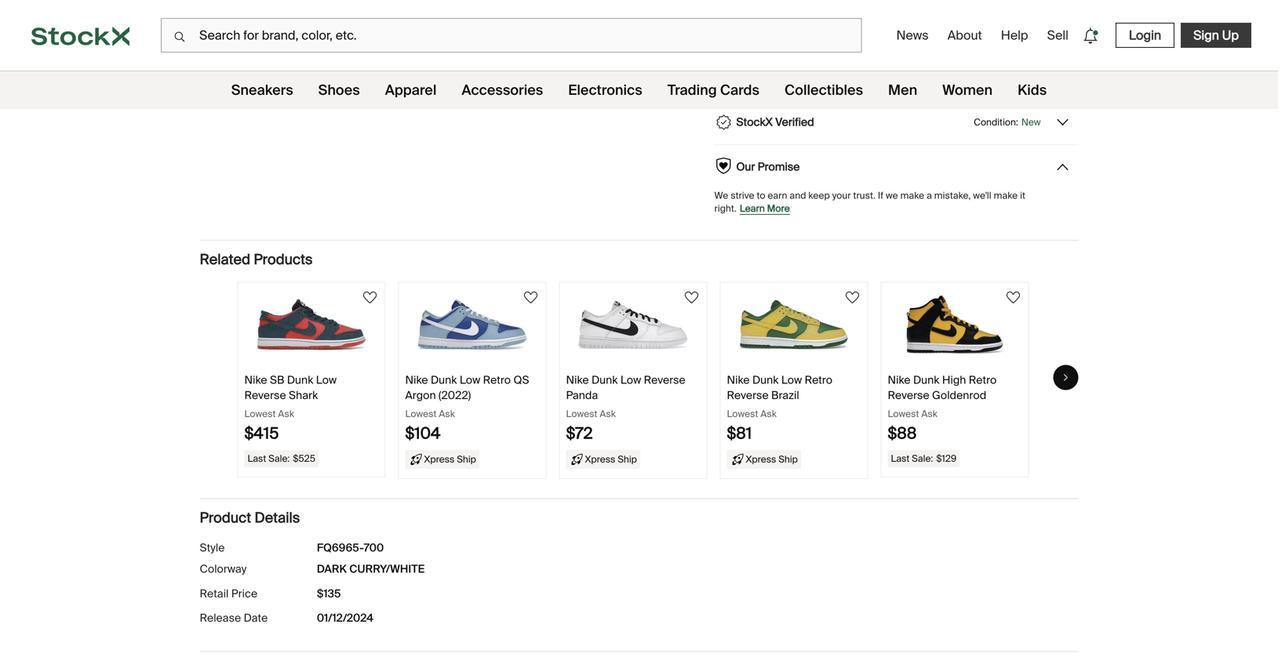 Task type: locate. For each thing, give the bounding box(es) containing it.
lowest
[[244, 408, 276, 421], [405, 408, 437, 421], [566, 408, 598, 421], [727, 408, 759, 421], [888, 408, 919, 421]]

reverse for $415
[[244, 389, 286, 403]]

0 horizontal spatial ship
[[457, 454, 476, 466]]

view asks
[[874, 32, 925, 46]]

2 horizontal spatial last
[[891, 453, 910, 465]]

ask
[[278, 408, 294, 421], [439, 408, 455, 421], [600, 408, 616, 421], [761, 408, 777, 421], [922, 408, 938, 421]]

nike inside nike dunk high retro reverse goldenrod lowest ask $88
[[888, 373, 911, 388]]

4 nike from the left
[[727, 373, 750, 388]]

3 low from the left
[[621, 373, 641, 388]]

stockx logo link
[[0, 0, 161, 71]]

3 view from the left
[[1014, 32, 1038, 46]]

learn
[[740, 202, 765, 215]]

lowest inside the nike dunk low retro reverse brazil lowest ask $81
[[727, 408, 759, 421]]

dark curry/white
[[317, 563, 425, 577]]

last down $88
[[891, 453, 910, 465]]

condition: new
[[974, 116, 1041, 128]]

keep
[[809, 190, 830, 202]]

high
[[943, 373, 967, 388]]

related products
[[200, 251, 313, 269]]

xpress ship down $72
[[585, 454, 637, 466]]

2 horizontal spatial sale:
[[912, 453, 934, 465]]

reverse up $88
[[888, 389, 930, 403]]

ask inside nike dunk low retro qs argon (2022) lowest ask $104
[[439, 408, 455, 421]]

view left asks
[[874, 32, 898, 46]]

3 xpress ship from the left
[[746, 454, 798, 466]]

we strive to earn and keep your trust. if we make a mistake, we'll make it right.
[[715, 190, 1026, 215]]

$72
[[566, 424, 593, 444]]

curry/white
[[350, 563, 425, 577]]

lowest for $88
[[888, 408, 919, 421]]

lowest down 'panda'
[[566, 408, 598, 421]]

3 nike from the left
[[566, 373, 589, 388]]

about
[[948, 27, 982, 44]]

dunk up (2022)
[[431, 373, 457, 388]]

nike inside nike dunk low retro qs argon (2022) lowest ask $104
[[405, 373, 428, 388]]

apparel link
[[385, 71, 437, 109]]

1 make from the left
[[901, 190, 925, 202]]

about link
[[942, 21, 989, 50]]

0 horizontal spatial last
[[248, 453, 266, 465]]

nike up $88
[[888, 373, 911, 388]]

nike up argon
[[405, 373, 428, 388]]

01/12/2024
[[317, 612, 374, 626]]

related
[[200, 251, 250, 269]]

2 dunk from the left
[[431, 373, 457, 388]]

xpress down $72
[[585, 454, 616, 466]]

4 follow image from the left
[[843, 289, 862, 307]]

3 ship from the left
[[779, 454, 798, 466]]

1 nike from the left
[[244, 373, 267, 388]]

nike inside the nike dunk low retro reverse brazil lowest ask $81
[[727, 373, 750, 388]]

5 lowest from the left
[[888, 408, 919, 421]]

xpress
[[424, 454, 455, 466], [585, 454, 616, 466], [746, 454, 777, 466]]

1 horizontal spatial make
[[994, 190, 1018, 202]]

2 xpress ship from the left
[[585, 454, 637, 466]]

dunk up 'panda'
[[592, 373, 618, 388]]

dunk left high
[[914, 373, 940, 388]]

0 horizontal spatial view
[[874, 32, 898, 46]]

lowest up $88
[[888, 408, 919, 421]]

dunk inside nike dunk low retro qs argon (2022) lowest ask $104
[[431, 373, 457, 388]]

xpress down $104
[[424, 454, 455, 466]]

(2022)
[[439, 389, 471, 403]]

view left bids
[[945, 32, 969, 46]]

nike dunk low retro qs argon (2022) image
[[418, 296, 527, 355]]

5 dunk from the left
[[914, 373, 940, 388]]

shoes link
[[318, 71, 360, 109]]

2 retro from the left
[[805, 373, 833, 388]]

men
[[889, 81, 918, 99]]

dunk inside nike dunk high retro reverse goldenrod lowest ask $88
[[914, 373, 940, 388]]

nike left sb
[[244, 373, 267, 388]]

follow image
[[361, 289, 379, 307], [522, 289, 540, 307], [682, 289, 701, 307], [843, 289, 862, 307]]

5 nike from the left
[[888, 373, 911, 388]]

low up shark
[[316, 373, 337, 388]]

low inside the nike dunk low retro reverse brazil lowest ask $81
[[782, 373, 802, 388]]

4 ask from the left
[[761, 408, 777, 421]]

xpress ship down $81
[[746, 454, 798, 466]]

style
[[200, 541, 225, 556]]

lowest for $415
[[244, 408, 276, 421]]

price
[[231, 587, 258, 602]]

details
[[255, 510, 300, 528]]

trading
[[668, 81, 717, 99]]

sale: left $129
[[912, 453, 934, 465]]

1 dunk from the left
[[287, 373, 313, 388]]

dunk inside the nike dunk low retro reverse brazil lowest ask $81
[[753, 373, 779, 388]]

sale: left $525
[[269, 453, 290, 465]]

1 follow image from the left
[[361, 289, 379, 307]]

xpress for $72
[[585, 454, 616, 466]]

make left it
[[994, 190, 1018, 202]]

xpress ship down $104
[[424, 454, 476, 466]]

1 lowest from the left
[[244, 408, 276, 421]]

4 low from the left
[[782, 373, 802, 388]]

view bids button
[[938, 26, 1001, 53]]

fq6965-700
[[317, 541, 384, 556]]

2 horizontal spatial xpress
[[746, 454, 777, 466]]

4 lowest from the left
[[727, 408, 759, 421]]

1 view from the left
[[874, 32, 898, 46]]

2 horizontal spatial view
[[1014, 32, 1038, 46]]

dunk inside nike dunk low reverse panda lowest ask $72
[[592, 373, 618, 388]]

dunk
[[287, 373, 313, 388], [431, 373, 457, 388], [592, 373, 618, 388], [753, 373, 779, 388], [914, 373, 940, 388]]

sell
[[1048, 27, 1069, 44]]

product details
[[200, 510, 300, 528]]

nike sb dunk low reverse shark lowest ask $415
[[244, 373, 337, 444]]

stockx logo image
[[31, 26, 130, 46]]

low up brazil
[[782, 373, 802, 388]]

retro
[[483, 373, 511, 388], [805, 373, 833, 388], [969, 373, 997, 388]]

3 dunk from the left
[[592, 373, 618, 388]]

dunk up brazil
[[753, 373, 779, 388]]

$415
[[244, 424, 279, 444]]

3 lowest from the left
[[566, 408, 598, 421]]

reverse left brazil
[[727, 389, 769, 403]]

xpress ship for $72
[[585, 454, 637, 466]]

strive
[[731, 190, 755, 202]]

2 low from the left
[[460, 373, 481, 388]]

stockx verified
[[737, 115, 815, 129]]

2 view from the left
[[945, 32, 969, 46]]

retro inside the nike dunk low retro reverse brazil lowest ask $81
[[805, 373, 833, 388]]

lowest up $415
[[244, 408, 276, 421]]

retro inside nike dunk low retro qs argon (2022) lowest ask $104
[[483, 373, 511, 388]]

1 ship from the left
[[457, 454, 476, 466]]

sales
[[1041, 32, 1069, 46]]

verified
[[776, 115, 815, 129]]

retro down nike dunk low retro reverse brazil image
[[805, 373, 833, 388]]

reverse inside the nike dunk low retro reverse brazil lowest ask $81
[[727, 389, 769, 403]]

ask inside nike dunk high retro reverse goldenrod lowest ask $88
[[922, 408, 938, 421]]

ship
[[457, 454, 476, 466], [618, 454, 637, 466], [779, 454, 798, 466]]

1 xpress ship from the left
[[424, 454, 476, 466]]

retro left qs
[[483, 373, 511, 388]]

sale: up ▲ $26 (24%)
[[739, 11, 764, 25]]

nike dunk low retro reverse brazil lowest ask $81
[[727, 373, 833, 444]]

electronics link
[[568, 71, 643, 109]]

view left the "sales"
[[1014, 32, 1038, 46]]

a
[[927, 190, 932, 202]]

reverse inside nike dunk low reverse panda lowest ask $72
[[644, 373, 686, 388]]

$88
[[888, 424, 917, 444]]

ask for $81
[[761, 408, 777, 421]]

ask inside nike sb dunk low reverse shark lowest ask $415
[[278, 408, 294, 421]]

2 follow image from the left
[[522, 289, 540, 307]]

xpress ship for $81
[[746, 454, 798, 466]]

sign
[[1194, 27, 1220, 44]]

nike up $81
[[727, 373, 750, 388]]

ship for $72
[[618, 454, 637, 466]]

sale: for $415
[[269, 453, 290, 465]]

dunk for $81
[[753, 373, 779, 388]]

right.
[[715, 202, 737, 215]]

nike up 'panda'
[[566, 373, 589, 388]]

0 horizontal spatial xpress ship
[[424, 454, 476, 466]]

argon
[[405, 389, 436, 403]]

0 horizontal spatial xpress
[[424, 454, 455, 466]]

lowest down argon
[[405, 408, 437, 421]]

2 nike from the left
[[405, 373, 428, 388]]

dunk up shark
[[287, 373, 313, 388]]

4 dunk from the left
[[753, 373, 779, 388]]

nike dunk low retro reverse brazil image
[[739, 296, 849, 355]]

last
[[715, 11, 737, 25], [248, 453, 266, 465], [891, 453, 910, 465]]

1 ask from the left
[[278, 408, 294, 421]]

view sales
[[1014, 32, 1069, 46]]

low up (2022)
[[460, 373, 481, 388]]

(24%)
[[752, 52, 781, 67]]

3 follow image from the left
[[682, 289, 701, 307]]

xpress ship
[[424, 454, 476, 466], [585, 454, 637, 466], [746, 454, 798, 466]]

1 horizontal spatial view
[[945, 32, 969, 46]]

accessories
[[462, 81, 543, 99]]

xpress down $81
[[746, 454, 777, 466]]

reverse for $81
[[727, 389, 769, 403]]

reverse inside nike sb dunk low reverse shark lowest ask $415
[[244, 389, 286, 403]]

dunk inside nike sb dunk low reverse shark lowest ask $415
[[287, 373, 313, 388]]

low inside nike sb dunk low reverse shark lowest ask $415
[[316, 373, 337, 388]]

2 ask from the left
[[439, 408, 455, 421]]

2 xpress from the left
[[585, 454, 616, 466]]

earn
[[768, 190, 788, 202]]

2 ship from the left
[[618, 454, 637, 466]]

2 horizontal spatial ship
[[779, 454, 798, 466]]

ship down the nike dunk low retro reverse brazil lowest ask $81
[[779, 454, 798, 466]]

retro inside nike dunk high retro reverse goldenrod lowest ask $88
[[969, 373, 997, 388]]

make left a
[[901, 190, 925, 202]]

3 xpress from the left
[[746, 454, 777, 466]]

2 horizontal spatial xpress ship
[[746, 454, 798, 466]]

your
[[833, 190, 851, 202]]

0 horizontal spatial sale:
[[269, 453, 290, 465]]

last sale: $525
[[248, 453, 316, 465]]

1 xpress from the left
[[424, 454, 455, 466]]

learn more
[[740, 202, 790, 215]]

5 ask from the left
[[922, 408, 938, 421]]

3 ask from the left
[[600, 408, 616, 421]]

reverse inside nike dunk high retro reverse goldenrod lowest ask $88
[[888, 389, 930, 403]]

products
[[254, 251, 313, 269]]

to
[[757, 190, 766, 202]]

low down nike dunk low reverse panda image
[[621, 373, 641, 388]]

view for view bids
[[945, 32, 969, 46]]

lowest inside nike dunk high retro reverse goldenrod lowest ask $88
[[888, 408, 919, 421]]

nike inside nike sb dunk low reverse shark lowest ask $415
[[244, 373, 267, 388]]

0 horizontal spatial retro
[[483, 373, 511, 388]]

learn more link
[[740, 202, 790, 215]]

ask inside the nike dunk low retro reverse brazil lowest ask $81
[[761, 408, 777, 421]]

1 low from the left
[[316, 373, 337, 388]]

0 horizontal spatial make
[[901, 190, 925, 202]]

last down $415
[[248, 453, 266, 465]]

low for $104
[[460, 373, 481, 388]]

retro for ask
[[483, 373, 511, 388]]

if
[[878, 190, 884, 202]]

1 retro from the left
[[483, 373, 511, 388]]

$525
[[293, 453, 316, 465]]

1 horizontal spatial xpress ship
[[585, 454, 637, 466]]

low inside nike dunk low retro qs argon (2022) lowest ask $104
[[460, 373, 481, 388]]

kids link
[[1018, 71, 1047, 109]]

$26
[[729, 52, 748, 67]]

low inside nike dunk low reverse panda lowest ask $72
[[621, 373, 641, 388]]

3 retro from the left
[[969, 373, 997, 388]]

1 horizontal spatial retro
[[805, 373, 833, 388]]

lowest inside nike sb dunk low reverse shark lowest ask $415
[[244, 408, 276, 421]]

sneakers link
[[231, 71, 293, 109]]

reverse down nike dunk low reverse panda image
[[644, 373, 686, 388]]

ship down nike dunk low retro qs argon (2022) lowest ask $104
[[457, 454, 476, 466]]

retro up goldenrod
[[969, 373, 997, 388]]

2 horizontal spatial retro
[[969, 373, 997, 388]]

ship down nike dunk low reverse panda lowest ask $72
[[618, 454, 637, 466]]

reverse
[[644, 373, 686, 388], [244, 389, 286, 403], [727, 389, 769, 403], [888, 389, 930, 403]]

reverse down sb
[[244, 389, 286, 403]]

low for $81
[[782, 373, 802, 388]]

lowest up $81
[[727, 408, 759, 421]]

trust.
[[854, 190, 876, 202]]

kids
[[1018, 81, 1047, 99]]

last up ▲
[[715, 11, 737, 25]]

1 horizontal spatial ship
[[618, 454, 637, 466]]

last for $88
[[891, 453, 910, 465]]

2 lowest from the left
[[405, 408, 437, 421]]

1 horizontal spatial xpress
[[585, 454, 616, 466]]

toggle promise value prop image
[[1055, 159, 1071, 175]]

nike inside nike dunk low reverse panda lowest ask $72
[[566, 373, 589, 388]]

we
[[715, 190, 729, 202]]



Task type: describe. For each thing, give the bounding box(es) containing it.
product category switcher element
[[0, 71, 1279, 109]]

retro for $88
[[969, 373, 997, 388]]

follow image for $415
[[361, 289, 379, 307]]

it
[[1020, 190, 1026, 202]]

nike dunk high retro reverse goldenrod lowest ask $88
[[888, 373, 997, 444]]

our
[[737, 160, 755, 174]]

men link
[[889, 71, 918, 109]]

nike dunk low qs co.jp reverse curry (2024) image
[[231, 0, 683, 151]]

nike for $88
[[888, 373, 911, 388]]

dark
[[317, 563, 347, 577]]

news link
[[890, 21, 935, 50]]

1 horizontal spatial sale:
[[739, 11, 764, 25]]

fq6965-
[[317, 541, 364, 556]]

collectibles
[[785, 81, 863, 99]]

ship for $81
[[779, 454, 798, 466]]

news
[[897, 27, 929, 44]]

product
[[200, 510, 251, 528]]

nike dunk low reverse panda image
[[578, 296, 688, 355]]

we
[[886, 190, 898, 202]]

more
[[767, 202, 790, 215]]

login
[[1129, 27, 1162, 44]]

lowest for $81
[[727, 408, 759, 421]]

and
[[790, 190, 806, 202]]

xpress ship for $104
[[424, 454, 476, 466]]

apparel
[[385, 81, 437, 99]]

follow image for $81
[[843, 289, 862, 307]]

asks
[[900, 32, 925, 46]]

accessories link
[[462, 71, 543, 109]]

nike for $81
[[727, 373, 750, 388]]

dunk for $104
[[431, 373, 457, 388]]

xpress for $104
[[424, 454, 455, 466]]

new
[[1022, 116, 1041, 128]]

view bids
[[945, 32, 994, 46]]

nike dunk low reverse panda lowest ask $72
[[566, 373, 686, 444]]

last for $415
[[248, 453, 266, 465]]

ask inside nike dunk low reverse panda lowest ask $72
[[600, 408, 616, 421]]

view for view sales
[[1014, 32, 1038, 46]]

release
[[200, 612, 241, 626]]

view sales button
[[1007, 26, 1076, 53]]

sign up
[[1194, 27, 1239, 44]]

women
[[943, 81, 993, 99]]

toggle authenticity value prop image
[[1055, 115, 1071, 130]]

lowest inside nike dunk low retro qs argon (2022) lowest ask $104
[[405, 408, 437, 421]]

retail price
[[200, 587, 258, 602]]

release date
[[200, 612, 268, 626]]

cards
[[720, 81, 760, 99]]

1 horizontal spatial last
[[715, 11, 737, 25]]

$81
[[727, 424, 752, 444]]

sb
[[270, 373, 285, 388]]

low for $72
[[621, 373, 641, 388]]

dunk for $88
[[914, 373, 940, 388]]

nike for $104
[[405, 373, 428, 388]]

ship for $104
[[457, 454, 476, 466]]

follow image
[[1004, 289, 1023, 307]]

our promise
[[737, 160, 800, 174]]

view for view asks
[[874, 32, 898, 46]]

qs
[[514, 373, 529, 388]]

view asks button
[[867, 26, 932, 53]]

lowest inside nike dunk low reverse panda lowest ask $72
[[566, 408, 598, 421]]

women link
[[943, 71, 993, 109]]

ask for $415
[[278, 408, 294, 421]]

nike sb dunk low reverse shark image
[[257, 296, 367, 355]]

nike dunk high retro reverse goldenrod image
[[900, 296, 1010, 355]]

shark
[[289, 389, 318, 403]]

retail
[[200, 587, 229, 602]]

$135
[[317, 587, 341, 602]]

Search... search field
[[161, 18, 862, 53]]

bids
[[971, 32, 994, 46]]

brazil
[[772, 389, 800, 403]]

▲ $26 (24%)
[[715, 52, 781, 67]]

notification unread icon image
[[1080, 25, 1102, 47]]

sell link
[[1041, 21, 1075, 50]]

we'll
[[974, 190, 992, 202]]

mistake,
[[935, 190, 971, 202]]

login button
[[1116, 23, 1175, 48]]

date
[[244, 612, 268, 626]]

follow image for ask
[[522, 289, 540, 307]]

retro for $81
[[805, 373, 833, 388]]

dunk for $72
[[592, 373, 618, 388]]

help
[[1001, 27, 1029, 44]]

nike for $415
[[244, 373, 267, 388]]

move carousel right image
[[1062, 373, 1071, 383]]

700
[[364, 541, 384, 556]]

stockx
[[737, 115, 773, 129]]

sign up button
[[1181, 23, 1252, 48]]

colorway
[[200, 563, 247, 577]]

promise
[[758, 160, 800, 174]]

nike dunk low retro qs argon (2022) lowest ask $104
[[405, 373, 529, 444]]

last sale:
[[715, 11, 764, 25]]

trading cards link
[[668, 71, 760, 109]]

ask for $88
[[922, 408, 938, 421]]

collectibles link
[[785, 71, 863, 109]]

shoes
[[318, 81, 360, 99]]

xpress for $81
[[746, 454, 777, 466]]

panda
[[566, 389, 598, 403]]

reverse for $88
[[888, 389, 930, 403]]

nike for $72
[[566, 373, 589, 388]]

$104
[[405, 424, 441, 444]]

up
[[1223, 27, 1239, 44]]

sale: for $88
[[912, 453, 934, 465]]

sneakers
[[231, 81, 293, 99]]

help link
[[995, 21, 1035, 50]]

2 make from the left
[[994, 190, 1018, 202]]

goldenrod
[[932, 389, 987, 403]]

$129
[[937, 453, 957, 465]]



Task type: vqa. For each thing, say whether or not it's contained in the screenshot.
first View from the right
yes



